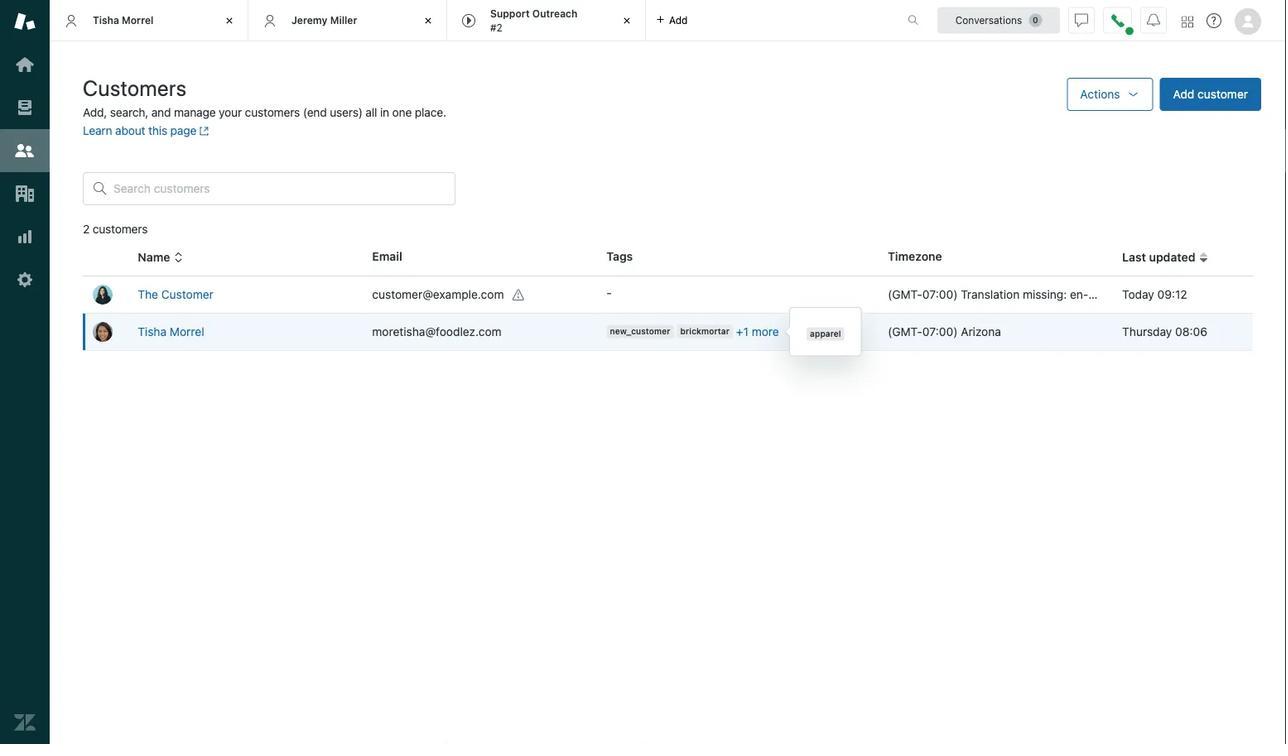 Task type: vqa. For each thing, say whether or not it's contained in the screenshot.
Oct 19 at right top
no



Task type: locate. For each thing, give the bounding box(es) containing it.
0 vertical spatial 07:00)
[[923, 288, 958, 302]]

(opens in a new tab) image
[[197, 126, 209, 136]]

morrel
[[122, 14, 154, 26], [170, 325, 204, 339]]

jeremy
[[292, 14, 328, 26]]

tab
[[447, 0, 646, 41]]

moretisha@foodlez.com
[[372, 325, 502, 339]]

customers
[[245, 106, 300, 119], [93, 222, 148, 236]]

1 07:00) from the top
[[923, 288, 958, 302]]

1 close image from the left
[[221, 12, 238, 29]]

07:00)
[[923, 288, 958, 302], [923, 325, 958, 339]]

more
[[752, 325, 779, 338]]

add
[[1174, 87, 1195, 101]]

unverified email image
[[512, 289, 526, 302]]

customers add, search, and manage your customers (end users) all in one place.
[[83, 75, 446, 119]]

customers right the 2
[[93, 222, 148, 236]]

main element
[[0, 0, 50, 745]]

brickmortar +1 more
[[681, 325, 779, 338]]

today 09:12
[[1123, 288, 1188, 302]]

1 horizontal spatial close image
[[619, 12, 635, 29]]

0 horizontal spatial tisha
[[93, 14, 119, 26]]

last updated button
[[1123, 250, 1209, 265]]

support outreach #2
[[490, 8, 578, 33]]

0 horizontal spatial close image
[[221, 12, 238, 29]]

close image left jeremy
[[221, 12, 238, 29]]

morrel up the customers
[[122, 14, 154, 26]]

customer
[[1198, 87, 1248, 101]]

tisha morrel inside tab
[[93, 14, 154, 26]]

07:00) left "arizona"
[[923, 325, 958, 339]]

and
[[151, 106, 171, 119]]

one
[[392, 106, 412, 119]]

1 (gmt- from the top
[[888, 288, 923, 302]]

close image right outreach
[[619, 12, 635, 29]]

customers
[[83, 75, 187, 100]]

0 vertical spatial tisha
[[93, 14, 119, 26]]

0 horizontal spatial morrel
[[122, 14, 154, 26]]

(gmt-07:00) arizona
[[888, 325, 1002, 339]]

zendesk image
[[14, 712, 36, 734]]

tisha up the customers
[[93, 14, 119, 26]]

0 vertical spatial morrel
[[122, 14, 154, 26]]

(end
[[303, 106, 327, 119]]

close image
[[221, 12, 238, 29], [619, 12, 635, 29]]

2 07:00) from the top
[[923, 325, 958, 339]]

close image
[[420, 12, 437, 29]]

tisha
[[93, 14, 119, 26], [138, 325, 167, 339]]

your
[[219, 106, 242, 119]]

tisha morrel down the customer
[[138, 325, 204, 339]]

1 vertical spatial 07:00)
[[923, 325, 958, 339]]

0 horizontal spatial customers
[[93, 222, 148, 236]]

in
[[380, 106, 389, 119]]

morrel down customer
[[170, 325, 204, 339]]

-
[[607, 286, 612, 300]]

missing:
[[1023, 288, 1067, 302]]

customers right "your"
[[245, 106, 300, 119]]

0 vertical spatial (gmt-
[[888, 288, 923, 302]]

tabs tab list
[[50, 0, 891, 41]]

en-
[[1070, 288, 1089, 302]]

get help image
[[1207, 13, 1222, 28]]

0 vertical spatial tisha morrel
[[93, 14, 154, 26]]

tisha down the
[[138, 325, 167, 339]]

morrel inside tab
[[122, 14, 154, 26]]

apparel
[[810, 329, 841, 339]]

customers inside customers add, search, and manage your customers (end users) all in one place.
[[245, 106, 300, 119]]

thursday 08:06
[[1123, 325, 1208, 339]]

1 vertical spatial morrel
[[170, 325, 204, 339]]

1 vertical spatial (gmt-
[[888, 325, 923, 339]]

07:00) up (gmt-07:00) arizona
[[923, 288, 958, 302]]

name button
[[138, 250, 183, 265]]

tisha morrel link
[[138, 325, 204, 339]]

tisha morrel up the customers
[[93, 14, 154, 26]]

last
[[1123, 251, 1147, 264]]

zendesk products image
[[1182, 16, 1194, 28]]

(gmt- left "arizona"
[[888, 325, 923, 339]]

1 vertical spatial tisha
[[138, 325, 167, 339]]

tisha morrel
[[93, 14, 154, 26], [138, 325, 204, 339]]

(gmt- for (gmt-07:00) arizona
[[888, 325, 923, 339]]

page
[[170, 124, 197, 138]]

jeremy miller tab
[[249, 0, 447, 41]]

2 (gmt- from the top
[[888, 325, 923, 339]]

1 horizontal spatial customers
[[245, 106, 300, 119]]

1.txt.timezone.america_los_ang
[[1121, 288, 1287, 302]]

customers image
[[14, 140, 36, 162]]

updated
[[1150, 251, 1196, 264]]

the customer
[[138, 288, 214, 302]]

(gmt- up (gmt-07:00) arizona
[[888, 288, 923, 302]]

0 vertical spatial customers
[[245, 106, 300, 119]]

(gmt-
[[888, 288, 923, 302], [888, 325, 923, 339]]



Task type: describe. For each thing, give the bounding box(es) containing it.
tab containing support outreach
[[447, 0, 646, 41]]

name
[[138, 251, 170, 264]]

x-
[[1110, 288, 1121, 302]]

search,
[[110, 106, 148, 119]]

us-
[[1089, 288, 1110, 302]]

customer
[[161, 288, 214, 302]]

learn about this page
[[83, 124, 197, 138]]

about
[[115, 124, 145, 138]]

support
[[490, 8, 530, 20]]

arizona
[[961, 325, 1002, 339]]

organizations image
[[14, 183, 36, 205]]

tisha inside tab
[[93, 14, 119, 26]]

add customer
[[1174, 87, 1248, 101]]

miller
[[330, 14, 357, 26]]

add customer button
[[1160, 78, 1262, 111]]

2 customers
[[83, 222, 148, 236]]

close image inside tisha morrel tab
[[221, 12, 238, 29]]

07:00) for arizona
[[923, 325, 958, 339]]

views image
[[14, 97, 36, 118]]

learn about this page link
[[83, 124, 209, 138]]

the customer link
[[138, 288, 214, 302]]

08:06
[[1176, 325, 1208, 339]]

07:00) for translation
[[923, 288, 958, 302]]

2
[[83, 222, 90, 236]]

admin image
[[14, 269, 36, 291]]

place.
[[415, 106, 446, 119]]

the
[[138, 288, 158, 302]]

tisha morrel tab
[[50, 0, 249, 41]]

users)
[[330, 106, 363, 119]]

outreach
[[533, 8, 578, 20]]

(gmt-07:00) translation missing: en-us-x-1.txt.timezone.america_los_ang
[[888, 288, 1287, 302]]

last updated
[[1123, 251, 1196, 264]]

(gmt- for (gmt-07:00) translation missing: en-us-x-1.txt.timezone.america_los_ang
[[888, 288, 923, 302]]

+1 more button
[[736, 324, 779, 339]]

conversations button
[[938, 7, 1060, 34]]

conversations
[[956, 14, 1023, 26]]

2 close image from the left
[[619, 12, 635, 29]]

jeremy miller
[[292, 14, 357, 26]]

09:12
[[1158, 288, 1188, 302]]

thursday
[[1123, 325, 1173, 339]]

+1
[[736, 325, 749, 338]]

new_customer
[[610, 327, 671, 336]]

1 vertical spatial customers
[[93, 222, 148, 236]]

zendesk support image
[[14, 11, 36, 32]]

customer@example.com
[[372, 287, 504, 301]]

1 vertical spatial tisha morrel
[[138, 325, 204, 339]]

#2
[[490, 22, 503, 33]]

all
[[366, 106, 377, 119]]

manage
[[174, 106, 216, 119]]

1 horizontal spatial tisha
[[138, 325, 167, 339]]

reporting image
[[14, 226, 36, 248]]

get started image
[[14, 54, 36, 75]]

1 horizontal spatial morrel
[[170, 325, 204, 339]]

learn
[[83, 124, 112, 138]]

today
[[1123, 288, 1155, 302]]

brickmortar
[[681, 327, 730, 336]]

this
[[148, 124, 167, 138]]

Search customers field
[[113, 181, 445, 196]]

add,
[[83, 106, 107, 119]]

translation
[[961, 288, 1020, 302]]



